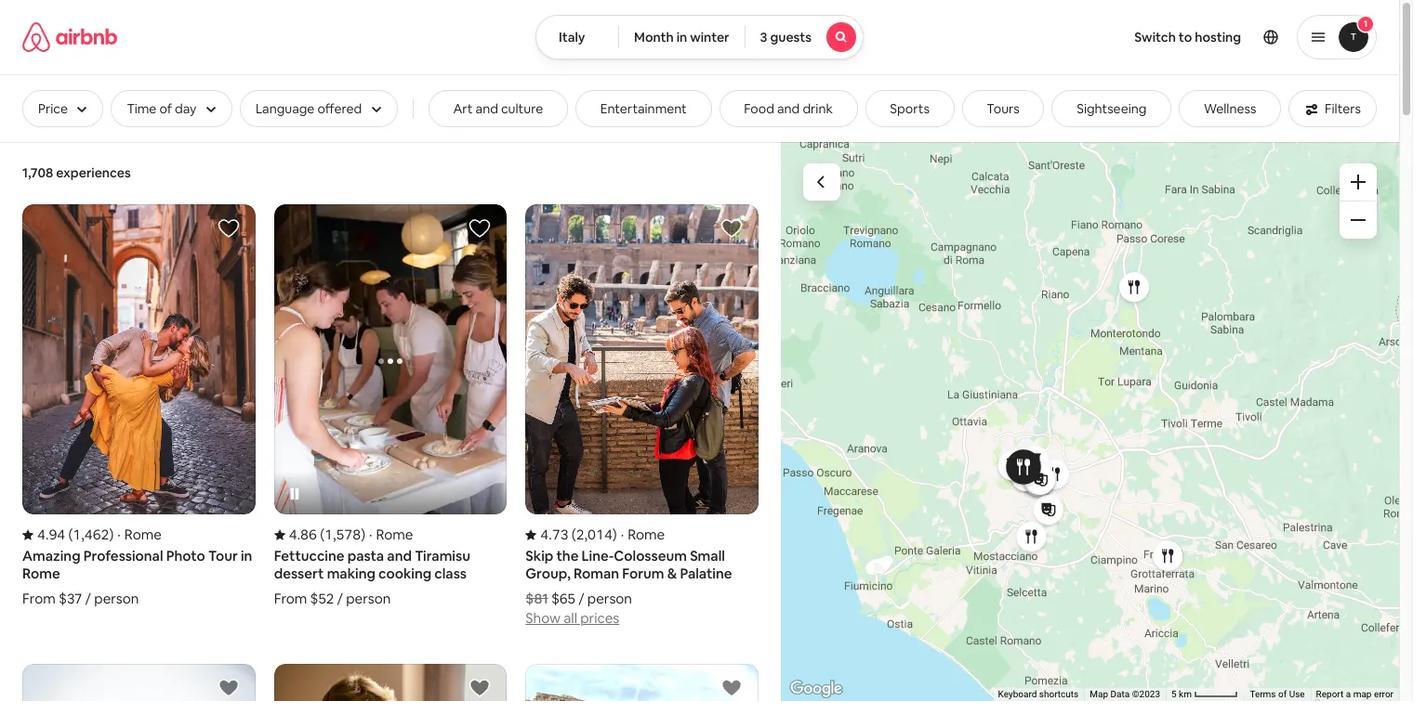 Task type: vqa. For each thing, say whether or not it's contained in the screenshot.
Up
no



Task type: locate. For each thing, give the bounding box(es) containing it.
rome inside amazing professional photo tour in rome from $37 / person
[[22, 565, 60, 583]]

$37
[[59, 591, 82, 608]]

map data ©2023
[[1090, 690, 1160, 700]]

3 / from the left
[[578, 591, 584, 608]]

2 · rome from the left
[[369, 526, 413, 544]]

/ right $65
[[578, 591, 584, 608]]

· inside amazing professional photo tour in rome group
[[117, 526, 121, 544]]

food
[[744, 100, 774, 117]]

price
[[38, 100, 68, 117]]

add to wishlist image
[[469, 218, 491, 240], [720, 218, 743, 240], [217, 678, 240, 700], [469, 678, 491, 700], [720, 678, 743, 700]]

4.94 (1,462)
[[37, 526, 114, 544]]

3 person from the left
[[587, 591, 632, 608]]

google image
[[786, 678, 847, 702]]

· rome inside amazing professional photo tour in rome group
[[117, 526, 162, 544]]

/ right $52
[[337, 591, 343, 608]]

0 horizontal spatial · rome
[[117, 526, 162, 544]]

rome up professional
[[124, 526, 162, 544]]

zoom in image
[[1351, 175, 1366, 190]]

1 person from the left
[[94, 591, 139, 608]]

None search field
[[536, 15, 864, 59]]

4.94
[[37, 526, 65, 544]]

(1,462)
[[68, 526, 114, 544]]

pasta
[[347, 548, 384, 565]]

· inside 'skip the line-colosseum small group, roman forum & palatine' group
[[621, 526, 624, 544]]

4.86
[[289, 526, 317, 544]]

the
[[556, 548, 579, 565]]

1 horizontal spatial /
[[337, 591, 343, 608]]

fettuccine pasta and tiramisu dessert making cooking class group
[[274, 205, 507, 608]]

2 person from the left
[[346, 591, 391, 608]]

1 horizontal spatial from
[[274, 591, 307, 608]]

amazing professional photo tour in rome from $37 / person
[[22, 548, 252, 608]]

rome inside fettuccine pasta and tiramisu dessert making cooking class group
[[376, 526, 413, 544]]

0 horizontal spatial in
[[241, 548, 252, 565]]

professional
[[83, 548, 163, 565]]

· up professional
[[117, 526, 121, 544]]

and
[[476, 100, 498, 117], [777, 100, 800, 117], [387, 548, 412, 565]]

rome for line-
[[628, 526, 665, 544]]

of left "day"
[[159, 100, 172, 117]]

0 horizontal spatial and
[[387, 548, 412, 565]]

in inside amazing professional photo tour in rome from $37 / person
[[241, 548, 252, 565]]

time
[[127, 100, 157, 117]]

·
[[117, 526, 121, 544], [369, 526, 372, 544], [621, 526, 624, 544]]

1 horizontal spatial · rome
[[369, 526, 413, 544]]

· rome for line-
[[621, 526, 665, 544]]

2 horizontal spatial and
[[777, 100, 800, 117]]

0 horizontal spatial of
[[159, 100, 172, 117]]

to
[[1179, 29, 1192, 46]]

Wellness button
[[1179, 90, 1281, 127]]

1 horizontal spatial person
[[346, 591, 391, 608]]

and right art
[[476, 100, 498, 117]]

switch
[[1134, 29, 1176, 46]]

in left the winter
[[676, 29, 687, 46]]

person down making
[[346, 591, 391, 608]]

person
[[94, 591, 139, 608], [346, 591, 391, 608], [587, 591, 632, 608]]

none search field containing italy
[[536, 15, 864, 59]]

keyboard shortcuts button
[[998, 689, 1079, 702]]

cooking
[[378, 565, 431, 583]]

2 horizontal spatial person
[[587, 591, 632, 608]]

Sports button
[[865, 90, 954, 127]]

fettuccine
[[274, 548, 344, 565]]

/
[[85, 591, 91, 608], [337, 591, 343, 608], [578, 591, 584, 608]]

· inside fettuccine pasta and tiramisu dessert making cooking class group
[[369, 526, 372, 544]]

of for use
[[1278, 690, 1287, 700]]

· right (2,014)
[[621, 526, 624, 544]]

class
[[434, 565, 467, 583]]

1 vertical spatial in
[[241, 548, 252, 565]]

$65
[[551, 591, 575, 608]]

Sightseeing button
[[1052, 90, 1171, 127]]

show all prices button
[[526, 608, 619, 628]]

prices
[[580, 610, 619, 628]]

from inside the fettuccine pasta and tiramisu dessert making cooking class from $52 / person
[[274, 591, 307, 608]]

person inside the fettuccine pasta and tiramisu dessert making cooking class from $52 / person
[[346, 591, 391, 608]]

tour
[[208, 548, 238, 565]]

· rome inside 'skip the line-colosseum small group, roman forum & palatine' group
[[621, 526, 665, 544]]

and left drink on the top right of the page
[[777, 100, 800, 117]]

0 horizontal spatial ·
[[117, 526, 121, 544]]

of inside dropdown button
[[159, 100, 172, 117]]

Food and drink button
[[719, 90, 858, 127]]

0 horizontal spatial /
[[85, 591, 91, 608]]

4.73 (2,014)
[[540, 526, 617, 544]]

report a map error
[[1316, 690, 1393, 700]]

2 horizontal spatial /
[[578, 591, 584, 608]]

terms of use
[[1250, 690, 1305, 700]]

sightseeing
[[1077, 100, 1147, 117]]

tours
[[987, 100, 1020, 117]]

and right "pasta" on the left bottom
[[387, 548, 412, 565]]

shortcuts
[[1039, 690, 1079, 700]]

1 horizontal spatial in
[[676, 29, 687, 46]]

line-
[[582, 548, 614, 565]]

2 / from the left
[[337, 591, 343, 608]]

2 from from the left
[[274, 591, 307, 608]]

3 · from the left
[[621, 526, 624, 544]]

keyboard shortcuts
[[998, 690, 1079, 700]]

in right tour
[[241, 548, 252, 565]]

2 horizontal spatial · rome
[[621, 526, 665, 544]]

1 horizontal spatial and
[[476, 100, 498, 117]]

1
[[1364, 18, 1368, 30]]

3
[[760, 29, 767, 46]]

/ right $37
[[85, 591, 91, 608]]

photo
[[166, 548, 205, 565]]

month in winter button
[[618, 15, 745, 59]]

offered
[[317, 100, 362, 117]]

0 horizontal spatial from
[[22, 591, 55, 608]]

· for 4.94 (1,462)
[[117, 526, 121, 544]]

rome up "pasta" on the left bottom
[[376, 526, 413, 544]]

· rome
[[117, 526, 162, 544], [369, 526, 413, 544], [621, 526, 665, 544]]

0 vertical spatial in
[[676, 29, 687, 46]]

report a map error link
[[1316, 690, 1393, 700]]

and for food
[[777, 100, 800, 117]]

/ inside skip the line-colosseum small group, roman forum & palatine $81 $65 / person show all prices
[[578, 591, 584, 608]]

· for 4.86 (1,578)
[[369, 526, 372, 544]]

entertainment
[[600, 100, 687, 117]]

· rome for and
[[369, 526, 413, 544]]

1 · from the left
[[117, 526, 121, 544]]

switch to hosting
[[1134, 29, 1241, 46]]

0 vertical spatial of
[[159, 100, 172, 117]]

2 · from the left
[[369, 526, 372, 544]]

· rome inside fettuccine pasta and tiramisu dessert making cooking class group
[[369, 526, 413, 544]]

1 horizontal spatial ·
[[369, 526, 372, 544]]

month
[[634, 29, 674, 46]]

month in winter
[[634, 29, 729, 46]]

· rome up the colosseum
[[621, 526, 665, 544]]

rome up $37
[[22, 565, 60, 583]]

0 horizontal spatial person
[[94, 591, 139, 608]]

rome inside 'skip the line-colosseum small group, roman forum & palatine' group
[[628, 526, 665, 544]]

1 / from the left
[[85, 591, 91, 608]]

in
[[676, 29, 687, 46], [241, 548, 252, 565]]

from down dessert
[[274, 591, 307, 608]]

from
[[22, 591, 55, 608], [274, 591, 307, 608]]

Tours button
[[962, 90, 1044, 127]]

1 horizontal spatial of
[[1278, 690, 1287, 700]]

person down professional
[[94, 591, 139, 608]]

· rome up professional
[[117, 526, 162, 544]]

of
[[159, 100, 172, 117], [1278, 690, 1287, 700]]

3 · rome from the left
[[621, 526, 665, 544]]

palatine
[[680, 565, 732, 583]]

person up prices at left
[[587, 591, 632, 608]]

terms of use link
[[1250, 690, 1305, 700]]

1 from from the left
[[22, 591, 55, 608]]

· rome for photo
[[117, 526, 162, 544]]

1 · rome from the left
[[117, 526, 162, 544]]

rome up the colosseum
[[628, 526, 665, 544]]

5 km button
[[1166, 689, 1244, 702]]

from left $37
[[22, 591, 55, 608]]

small
[[690, 548, 725, 565]]

rome
[[124, 526, 162, 544], [376, 526, 413, 544], [628, 526, 665, 544], [22, 565, 60, 583]]

1 vertical spatial of
[[1278, 690, 1287, 700]]

· rome up "pasta" on the left bottom
[[369, 526, 413, 544]]

profile element
[[886, 0, 1377, 74]]

4.73
[[540, 526, 569, 544]]

· up "pasta" on the left bottom
[[369, 526, 372, 544]]

art and culture
[[453, 100, 543, 117]]

2 horizontal spatial ·
[[621, 526, 624, 544]]

forum
[[622, 565, 664, 583]]

filters button
[[1289, 90, 1377, 127]]

of left "use"
[[1278, 690, 1287, 700]]



Task type: describe. For each thing, give the bounding box(es) containing it.
person inside skip the line-colosseum small group, roman forum & palatine $81 $65 / person show all prices
[[587, 591, 632, 608]]

1,708 experiences
[[22, 165, 131, 181]]

language offered button
[[240, 90, 398, 127]]

switch to hosting link
[[1123, 18, 1252, 57]]

add to wishlist image inside fettuccine pasta and tiramisu dessert making cooking class group
[[469, 218, 491, 240]]

5
[[1171, 690, 1177, 700]]

(2,014)
[[572, 526, 617, 544]]

Art and culture button
[[428, 90, 568, 127]]

error
[[1374, 690, 1393, 700]]

filters
[[1325, 100, 1361, 117]]

colosseum
[[614, 548, 687, 565]]

(1,578)
[[320, 526, 365, 544]]

amazing
[[22, 548, 80, 565]]

culture
[[501, 100, 543, 117]]

experiences
[[56, 165, 131, 181]]

$81
[[526, 591, 548, 608]]

4.73 out of 5 average rating,  2,014 reviews image
[[526, 526, 617, 544]]

map
[[1353, 690, 1372, 700]]

guests
[[770, 29, 811, 46]]

price button
[[22, 90, 104, 127]]

making
[[327, 565, 375, 583]]

language offered
[[256, 100, 362, 117]]

person inside amazing professional photo tour in rome from $37 / person
[[94, 591, 139, 608]]

show
[[526, 610, 561, 628]]

· for 4.73 (2,014)
[[621, 526, 624, 544]]

dessert
[[274, 565, 324, 583]]

/ inside the fettuccine pasta and tiramisu dessert making cooking class from $52 / person
[[337, 591, 343, 608]]

report
[[1316, 690, 1344, 700]]

italy
[[559, 29, 585, 46]]

use
[[1289, 690, 1305, 700]]

terms
[[1250, 690, 1276, 700]]

drink
[[803, 100, 833, 117]]

a
[[1346, 690, 1351, 700]]

skip the line-colosseum small group, roman forum & palatine $81 $65 / person show all prices
[[526, 548, 732, 628]]

skip the line-colosseum small group, roman forum & palatine group
[[526, 205, 759, 628]]

rome for and
[[376, 526, 413, 544]]

food and drink
[[744, 100, 833, 117]]

wellness
[[1204, 100, 1256, 117]]

google map
showing 24 experiences. region
[[781, 141, 1399, 702]]

km
[[1179, 690, 1192, 700]]

1 button
[[1297, 15, 1377, 59]]

add to wishlist image inside 'skip the line-colosseum small group, roman forum & palatine' group
[[720, 218, 743, 240]]

art
[[453, 100, 473, 117]]

rome for photo
[[124, 526, 162, 544]]

data
[[1110, 690, 1130, 700]]

3 guests button
[[744, 15, 864, 59]]

day
[[175, 100, 197, 117]]

tiramisu
[[415, 548, 470, 565]]

add to wishlist image
[[217, 218, 240, 240]]

4.86 out of 5 average rating,  1,578 reviews image
[[274, 526, 365, 544]]

fettuccine pasta and tiramisu dessert making cooking class from $52 / person
[[274, 548, 470, 608]]

italy button
[[536, 15, 619, 59]]

4.94 out of 5 average rating,  1,462 reviews image
[[22, 526, 114, 544]]

©2023
[[1132, 690, 1160, 700]]

4.86 (1,578)
[[289, 526, 365, 544]]

5 km
[[1171, 690, 1194, 700]]

winter
[[690, 29, 729, 46]]

3 guests
[[760, 29, 811, 46]]

and inside the fettuccine pasta and tiramisu dessert making cooking class from $52 / person
[[387, 548, 412, 565]]

of for day
[[159, 100, 172, 117]]

amazing professional photo tour in rome group
[[22, 205, 255, 608]]

map
[[1090, 690, 1108, 700]]

time of day
[[127, 100, 197, 117]]

and for art
[[476, 100, 498, 117]]

zoom out image
[[1351, 213, 1366, 228]]

in inside button
[[676, 29, 687, 46]]

time of day button
[[111, 90, 232, 127]]

skip
[[526, 548, 553, 565]]

&
[[667, 565, 677, 583]]

/ inside amazing professional photo tour in rome from $37 / person
[[85, 591, 91, 608]]

roman
[[574, 565, 619, 583]]

1,708
[[22, 165, 53, 181]]

sports
[[890, 100, 930, 117]]

Entertainment button
[[575, 90, 712, 127]]

hosting
[[1195, 29, 1241, 46]]

from inside amazing professional photo tour in rome from $37 / person
[[22, 591, 55, 608]]

language
[[256, 100, 315, 117]]

$52
[[310, 591, 334, 608]]

all
[[564, 610, 577, 628]]

keyboard
[[998, 690, 1037, 700]]

group,
[[526, 565, 571, 583]]



